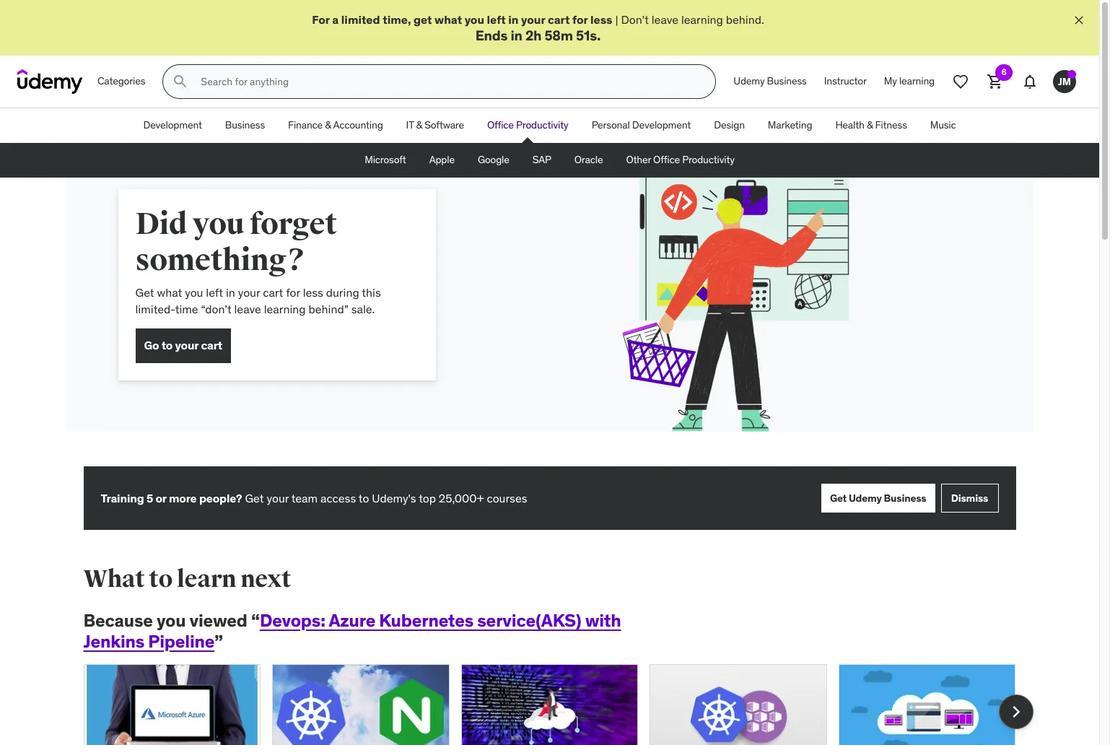 Task type: vqa. For each thing, say whether or not it's contained in the screenshot.
the
no



Task type: describe. For each thing, give the bounding box(es) containing it.
apple link
[[418, 143, 466, 178]]

don't
[[621, 12, 649, 27]]

close image
[[1072, 13, 1087, 27]]

sale.
[[351, 302, 375, 316]]

1 vertical spatial business
[[225, 119, 265, 132]]

go to your cart link
[[135, 329, 231, 363]]

your inside for a limited time, get what you left in your cart for less | don't leave learning behind. ends in 2h 58m 51s .
[[521, 12, 545, 27]]

you down what to learn next
[[157, 610, 186, 632]]

forget
[[250, 206, 337, 243]]

accounting
[[333, 119, 383, 132]]

your left the team
[[267, 491, 289, 505]]

other
[[626, 153, 651, 166]]

for
[[312, 12, 330, 27]]

people?
[[199, 491, 242, 505]]

what for something?
[[157, 285, 182, 300]]

.
[[597, 27, 601, 44]]

wishlist image
[[953, 73, 970, 90]]

"
[[251, 610, 260, 632]]

devops: azure kubernetes service(aks) with jenkins pipeline link
[[83, 610, 621, 653]]

2h 58m 51s
[[526, 27, 597, 44]]

"don't
[[201, 302, 232, 316]]

music
[[931, 119, 957, 132]]

6 link
[[979, 64, 1013, 99]]

during
[[326, 285, 359, 300]]

finance & accounting
[[288, 119, 383, 132]]

in for limited
[[509, 12, 519, 27]]

1 horizontal spatial office
[[654, 153, 680, 166]]

sap link
[[521, 143, 563, 178]]

time,
[[383, 12, 411, 27]]

devops:
[[260, 610, 326, 632]]

more
[[169, 491, 197, 505]]

next
[[241, 564, 291, 594]]

learning inside did you forget something? get what you left in your cart for less during this limited-time "don't leave learning behind" sale.
[[264, 302, 306, 316]]

access
[[321, 491, 356, 505]]

dismiss
[[952, 492, 989, 505]]

my
[[884, 75, 897, 88]]

instructor
[[825, 75, 867, 88]]

courses
[[487, 491, 528, 505]]

for for time,
[[573, 12, 588, 27]]

limited
[[341, 12, 380, 27]]

2 vertical spatial business
[[884, 492, 927, 505]]

time
[[175, 302, 198, 316]]

it & software
[[406, 119, 464, 132]]

go
[[144, 338, 159, 353]]

what
[[83, 564, 145, 594]]

dismiss button
[[941, 484, 999, 513]]

learning inside for a limited time, get what you left in your cart for less | don't leave learning behind. ends in 2h 58m 51s .
[[682, 12, 724, 27]]

a
[[332, 12, 339, 27]]

personal development
[[592, 119, 691, 132]]

in for forget
[[226, 285, 235, 300]]

to for what to learn next
[[149, 564, 173, 594]]

behind.
[[726, 12, 765, 27]]

other office productivity
[[626, 153, 735, 166]]

business link
[[214, 108, 277, 143]]

get
[[414, 12, 432, 27]]

health & fitness
[[836, 119, 908, 132]]

it & software link
[[395, 108, 476, 143]]

team
[[292, 491, 318, 505]]

it
[[406, 119, 414, 132]]

personal development link
[[580, 108, 703, 143]]

office productivity
[[487, 119, 569, 132]]

udemy image
[[17, 69, 83, 94]]

leave inside did you forget something? get what you left in your cart for less during this limited-time "don't leave learning behind" sale.
[[234, 302, 261, 316]]

|
[[616, 12, 619, 27]]

google
[[478, 153, 510, 166]]

& for software
[[416, 119, 422, 132]]

0 vertical spatial office
[[487, 119, 514, 132]]

left for time,
[[487, 12, 506, 27]]

other office productivity link
[[615, 143, 747, 178]]

azure
[[329, 610, 376, 632]]

1 horizontal spatial get
[[245, 491, 264, 505]]

for a limited time, get what you left in your cart for less | don't leave learning behind. ends in 2h 58m 51s .
[[312, 12, 765, 44]]

cart inside go to your cart link
[[201, 338, 223, 353]]

go to your cart
[[144, 338, 223, 353]]

6
[[1002, 67, 1007, 77]]

fitness
[[876, 119, 908, 132]]

health & fitness link
[[824, 108, 919, 143]]

leave inside for a limited time, get what you left in your cart for less | don't leave learning behind. ends in 2h 58m 51s .
[[652, 12, 679, 27]]

0 vertical spatial udemy
[[734, 75, 765, 88]]

pipeline
[[148, 630, 214, 653]]

training
[[101, 491, 144, 505]]

carousel element
[[83, 664, 1034, 745]]

apple
[[429, 153, 455, 166]]

my learning link
[[876, 64, 944, 99]]

0 vertical spatial business
[[767, 75, 807, 88]]

design
[[714, 119, 745, 132]]

top
[[419, 491, 436, 505]]

notifications image
[[1022, 73, 1039, 90]]

microsoft link
[[353, 143, 418, 178]]

limited-
[[135, 302, 175, 316]]

kubernetes
[[379, 610, 474, 632]]

development inside "personal development" link
[[632, 119, 691, 132]]

Search for anything text field
[[198, 69, 699, 94]]

or
[[156, 491, 167, 505]]

viewed
[[190, 610, 248, 632]]

microsoft
[[365, 153, 406, 166]]

cart for time,
[[548, 12, 570, 27]]

categories
[[97, 75, 145, 88]]



Task type: locate. For each thing, give the bounding box(es) containing it.
1 horizontal spatial left
[[487, 12, 506, 27]]

0 horizontal spatial leave
[[234, 302, 261, 316]]

0 vertical spatial learning
[[682, 12, 724, 27]]

get
[[135, 285, 154, 300], [245, 491, 264, 505], [830, 492, 847, 505]]

for inside did you forget something? get what you left in your cart for less during this limited-time "don't leave learning behind" sale.
[[286, 285, 300, 300]]

0 vertical spatial for
[[573, 12, 588, 27]]

1 vertical spatial learning
[[900, 75, 935, 88]]

development
[[143, 119, 202, 132], [632, 119, 691, 132]]

& for fitness
[[867, 119, 873, 132]]

left up the ends
[[487, 12, 506, 27]]

cart down "don't
[[201, 338, 223, 353]]

learning left behind" in the top of the page
[[264, 302, 306, 316]]

less for something?
[[303, 285, 323, 300]]

2 horizontal spatial get
[[830, 492, 847, 505]]

learning
[[682, 12, 724, 27], [900, 75, 935, 88], [264, 302, 306, 316]]

personal
[[592, 119, 630, 132]]

left up "don't
[[206, 285, 223, 300]]

health
[[836, 119, 865, 132]]

1 vertical spatial leave
[[234, 302, 261, 316]]

1 horizontal spatial udemy
[[849, 492, 882, 505]]

office up the "google"
[[487, 119, 514, 132]]

3 & from the left
[[867, 119, 873, 132]]

1 vertical spatial office
[[654, 153, 680, 166]]

0 vertical spatial what
[[435, 12, 462, 27]]

your inside did you forget something? get what you left in your cart for less during this limited-time "don't leave learning behind" sale.
[[238, 285, 260, 300]]

1 horizontal spatial less
[[591, 12, 613, 27]]

& for accounting
[[325, 119, 331, 132]]

less inside for a limited time, get what you left in your cart for less | don't leave learning behind. ends in 2h 58m 51s .
[[591, 12, 613, 27]]

2 & from the left
[[416, 119, 422, 132]]

5
[[147, 491, 153, 505]]

cart inside did you forget something? get what you left in your cart for less during this limited-time "don't leave learning behind" sale.
[[263, 285, 283, 300]]

business left dismiss
[[884, 492, 927, 505]]

instructor link
[[816, 64, 876, 99]]

cart for something?
[[263, 285, 283, 300]]

what
[[435, 12, 462, 27], [157, 285, 182, 300]]

cart down something?
[[263, 285, 283, 300]]

next image
[[1005, 701, 1028, 724]]

design link
[[703, 108, 757, 143]]

did you forget something? get what you left in your cart for less during this limited-time "don't leave learning behind" sale.
[[135, 206, 381, 316]]

get udemy business link
[[822, 484, 936, 513]]

did
[[135, 206, 187, 243]]

what up limited- at the left
[[157, 285, 182, 300]]

behind"
[[309, 302, 349, 316]]

get udemy business
[[830, 492, 927, 505]]

your right 'go'
[[175, 338, 199, 353]]

your inside go to your cart link
[[175, 338, 199, 353]]

marketing link
[[757, 108, 824, 143]]

you right did
[[193, 206, 244, 243]]

training 5 or more people? get your team access to udemy's top 25,000+ courses
[[101, 491, 528, 505]]

for
[[573, 12, 588, 27], [286, 285, 300, 300]]

development inside development link
[[143, 119, 202, 132]]

less left |
[[591, 12, 613, 27]]

1 vertical spatial udemy
[[849, 492, 882, 505]]

you up "time"
[[185, 285, 203, 300]]

productivity down design link
[[683, 153, 735, 166]]

music link
[[919, 108, 968, 143]]

what to learn next
[[83, 564, 291, 594]]

leave right "don't
[[234, 302, 261, 316]]

to right access
[[359, 491, 369, 505]]

less for time,
[[591, 12, 613, 27]]

finance
[[288, 119, 323, 132]]

productivity inside "other office productivity" link
[[683, 153, 735, 166]]

& right it at the left of the page
[[416, 119, 422, 132]]

submit search image
[[172, 73, 189, 90]]

1 horizontal spatial business
[[767, 75, 807, 88]]

0 horizontal spatial learning
[[264, 302, 306, 316]]

0 horizontal spatial get
[[135, 285, 154, 300]]

office productivity link
[[476, 108, 580, 143]]

jm
[[1059, 75, 1072, 88]]

my learning
[[884, 75, 935, 88]]

0 horizontal spatial left
[[206, 285, 223, 300]]

in inside did you forget something? get what you left in your cart for less during this limited-time "don't leave learning behind" sale.
[[226, 285, 235, 300]]

"
[[214, 630, 223, 653]]

2 horizontal spatial &
[[867, 119, 873, 132]]

because
[[83, 610, 153, 632]]

because you viewed "
[[83, 610, 260, 632]]

1 horizontal spatial &
[[416, 119, 422, 132]]

& inside finance & accounting "link"
[[325, 119, 331, 132]]

1 horizontal spatial for
[[573, 12, 588, 27]]

jm link
[[1048, 64, 1083, 99]]

learn
[[177, 564, 236, 594]]

&
[[325, 119, 331, 132], [416, 119, 422, 132], [867, 119, 873, 132]]

you have alerts image
[[1068, 70, 1077, 79]]

0 horizontal spatial development
[[143, 119, 202, 132]]

oracle link
[[563, 143, 615, 178]]

less inside did you forget something? get what you left in your cart for less during this limited-time "don't leave learning behind" sale.
[[303, 285, 323, 300]]

software
[[425, 119, 464, 132]]

cart
[[548, 12, 570, 27], [263, 285, 283, 300], [201, 338, 223, 353]]

0 horizontal spatial business
[[225, 119, 265, 132]]

2 horizontal spatial learning
[[900, 75, 935, 88]]

0 vertical spatial less
[[591, 12, 613, 27]]

for left during
[[286, 285, 300, 300]]

0 horizontal spatial for
[[286, 285, 300, 300]]

& inside it & software link
[[416, 119, 422, 132]]

shopping cart with 6 items image
[[987, 73, 1005, 90]]

0 horizontal spatial cart
[[201, 338, 223, 353]]

2 horizontal spatial cart
[[548, 12, 570, 27]]

finance & accounting link
[[277, 108, 395, 143]]

this
[[362, 285, 381, 300]]

development down submit search image
[[143, 119, 202, 132]]

25,000+
[[439, 491, 484, 505]]

business left finance
[[225, 119, 265, 132]]

to for go to your cart
[[162, 338, 173, 353]]

0 vertical spatial productivity
[[516, 119, 569, 132]]

google link
[[466, 143, 521, 178]]

less
[[591, 12, 613, 27], [303, 285, 323, 300]]

& right finance
[[325, 119, 331, 132]]

your
[[521, 12, 545, 27], [238, 285, 260, 300], [175, 338, 199, 353], [267, 491, 289, 505]]

0 vertical spatial left
[[487, 12, 506, 27]]

left for something?
[[206, 285, 223, 300]]

you up the ends
[[465, 12, 485, 27]]

0 horizontal spatial less
[[303, 285, 323, 300]]

0 vertical spatial cart
[[548, 12, 570, 27]]

what right get on the top left of page
[[435, 12, 462, 27]]

0 vertical spatial leave
[[652, 12, 679, 27]]

less up behind" in the top of the page
[[303, 285, 323, 300]]

what inside did you forget something? get what you left in your cart for less during this limited-time "don't leave learning behind" sale.
[[157, 285, 182, 300]]

learning right my
[[900, 75, 935, 88]]

business up marketing
[[767, 75, 807, 88]]

left inside for a limited time, get what you left in your cart for less | don't leave learning behind. ends in 2h 58m 51s .
[[487, 12, 506, 27]]

2 development from the left
[[632, 119, 691, 132]]

your down something?
[[238, 285, 260, 300]]

udemy
[[734, 75, 765, 88], [849, 492, 882, 505]]

service(aks)
[[478, 610, 582, 632]]

you inside for a limited time, get what you left in your cart for less | don't leave learning behind. ends in 2h 58m 51s .
[[465, 12, 485, 27]]

0 horizontal spatial udemy
[[734, 75, 765, 88]]

1 vertical spatial cart
[[263, 285, 283, 300]]

business
[[767, 75, 807, 88], [225, 119, 265, 132], [884, 492, 927, 505]]

office
[[487, 119, 514, 132], [654, 153, 680, 166]]

1 vertical spatial for
[[286, 285, 300, 300]]

2 vertical spatial cart
[[201, 338, 223, 353]]

what inside for a limited time, get what you left in your cart for less | don't leave learning behind. ends in 2h 58m 51s .
[[435, 12, 462, 27]]

categories button
[[89, 64, 154, 99]]

something?
[[135, 242, 306, 279]]

0 horizontal spatial &
[[325, 119, 331, 132]]

1 vertical spatial what
[[157, 285, 182, 300]]

ends
[[476, 27, 508, 44]]

left inside did you forget something? get what you left in your cart for less during this limited-time "don't leave learning behind" sale.
[[206, 285, 223, 300]]

2 vertical spatial learning
[[264, 302, 306, 316]]

jenkins
[[83, 630, 145, 653]]

get inside did you forget something? get what you left in your cart for less during this limited-time "don't leave learning behind" sale.
[[135, 285, 154, 300]]

& inside health & fitness link
[[867, 119, 873, 132]]

leave
[[652, 12, 679, 27], [234, 302, 261, 316]]

productivity up sap
[[516, 119, 569, 132]]

0 horizontal spatial productivity
[[516, 119, 569, 132]]

cart up 2h 58m 51s in the top of the page
[[548, 12, 570, 27]]

& right health
[[867, 119, 873, 132]]

what for time,
[[435, 12, 462, 27]]

to up because you viewed "
[[149, 564, 173, 594]]

1 horizontal spatial learning
[[682, 12, 724, 27]]

with
[[585, 610, 621, 632]]

leave right the don't on the right top of the page
[[652, 12, 679, 27]]

2 vertical spatial to
[[149, 564, 173, 594]]

for for something?
[[286, 285, 300, 300]]

1 vertical spatial left
[[206, 285, 223, 300]]

0 vertical spatial to
[[162, 338, 173, 353]]

1 horizontal spatial development
[[632, 119, 691, 132]]

productivity inside office productivity link
[[516, 119, 569, 132]]

devops: azure kubernetes service(aks) with jenkins pipeline
[[83, 610, 621, 653]]

sap
[[533, 153, 552, 166]]

0 horizontal spatial office
[[487, 119, 514, 132]]

1 vertical spatial to
[[359, 491, 369, 505]]

1 & from the left
[[325, 119, 331, 132]]

1 vertical spatial productivity
[[683, 153, 735, 166]]

for inside for a limited time, get what you left in your cart for less | don't leave learning behind. ends in 2h 58m 51s .
[[573, 12, 588, 27]]

oracle
[[575, 153, 603, 166]]

office right other
[[654, 153, 680, 166]]

your up 2h 58m 51s in the top of the page
[[521, 12, 545, 27]]

udemy business link
[[725, 64, 816, 99]]

cart inside for a limited time, get what you left in your cart for less | don't leave learning behind. ends in 2h 58m 51s .
[[548, 12, 570, 27]]

to
[[162, 338, 173, 353], [359, 491, 369, 505], [149, 564, 173, 594]]

to right 'go'
[[162, 338, 173, 353]]

2 horizontal spatial business
[[884, 492, 927, 505]]

learning left behind. on the right of the page
[[682, 12, 724, 27]]

for up 2h 58m 51s in the top of the page
[[573, 12, 588, 27]]

1 horizontal spatial cart
[[263, 285, 283, 300]]

0 horizontal spatial what
[[157, 285, 182, 300]]

marketing
[[768, 119, 813, 132]]

1 vertical spatial less
[[303, 285, 323, 300]]

1 development from the left
[[143, 119, 202, 132]]

development up "other office productivity"
[[632, 119, 691, 132]]

1 horizontal spatial what
[[435, 12, 462, 27]]

udemy's
[[372, 491, 416, 505]]

udemy business
[[734, 75, 807, 88]]

development link
[[132, 108, 214, 143]]

1 horizontal spatial leave
[[652, 12, 679, 27]]

1 horizontal spatial productivity
[[683, 153, 735, 166]]



